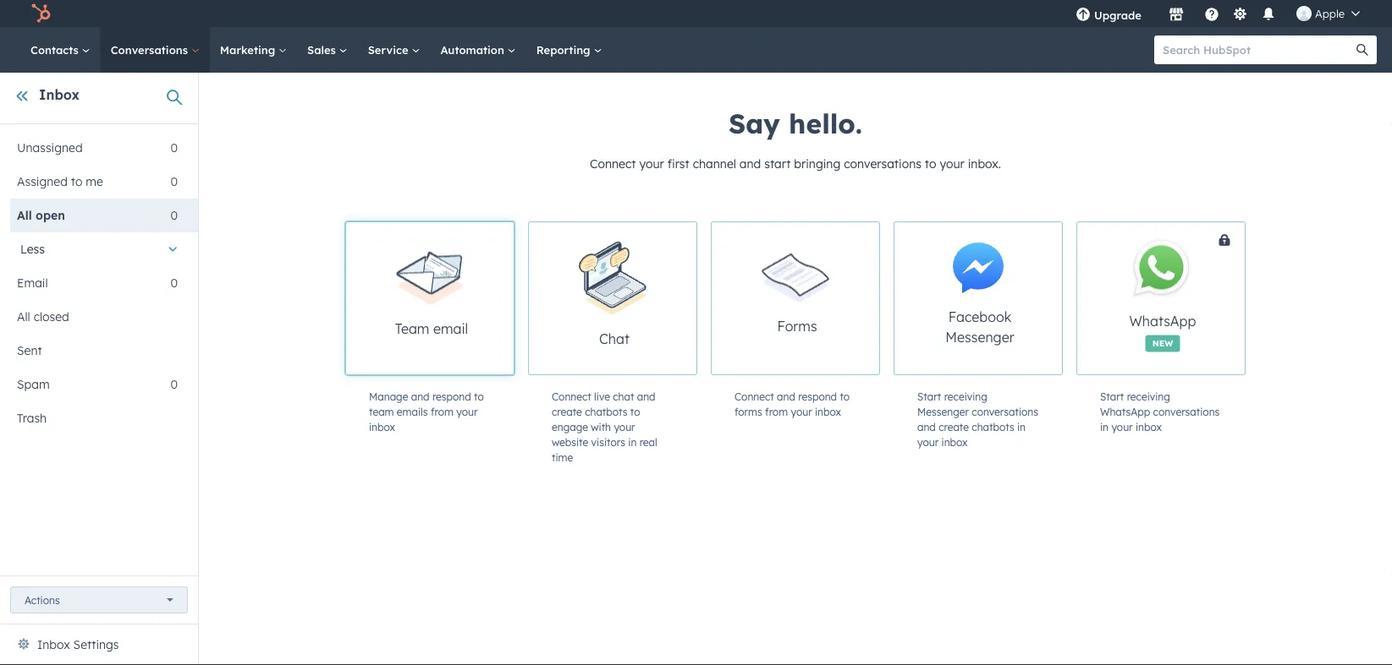 Task type: locate. For each thing, give the bounding box(es) containing it.
3 0 from the top
[[170, 208, 178, 223]]

inbox left settings on the bottom of page
[[37, 638, 70, 653]]

inbox for inbox
[[39, 86, 80, 103]]

forms
[[777, 318, 817, 335]]

assigned
[[17, 174, 68, 189]]

to inside connect live chat and create chatbots to engage with your website visitors in real time
[[630, 406, 640, 418]]

engage
[[552, 421, 588, 434]]

search image
[[1357, 44, 1368, 56]]

all inside button
[[17, 310, 30, 325]]

your
[[639, 157, 664, 171], [940, 157, 965, 171], [456, 406, 478, 418], [791, 406, 812, 418], [614, 421, 635, 434], [1111, 421, 1133, 434], [917, 436, 939, 449]]

new
[[1152, 338, 1173, 349]]

0 for unassigned
[[170, 140, 178, 155]]

inbox inside start receiving whatsapp conversations in your inbox
[[1136, 421, 1162, 434]]

menu
[[1064, 0, 1372, 27]]

conversations inside start receiving messenger conversations and create chatbots in your inbox
[[972, 406, 1038, 418]]

respond down forms
[[798, 391, 837, 403]]

1 vertical spatial create
[[939, 421, 969, 434]]

1 from from the left
[[431, 406, 453, 418]]

1 vertical spatial all
[[17, 310, 30, 325]]

from
[[431, 406, 453, 418], [765, 406, 788, 418]]

2 all from the top
[[17, 310, 30, 325]]

respond
[[432, 391, 471, 403], [798, 391, 837, 403]]

create inside connect live chat and create chatbots to engage with your website visitors in real time
[[552, 406, 582, 418]]

1 horizontal spatial chatbots
[[972, 421, 1014, 434]]

whatsapp new
[[1129, 313, 1196, 349]]

1 vertical spatial chatbots
[[972, 421, 1014, 434]]

0 vertical spatial whatsapp
[[1129, 313, 1196, 330]]

5 0 from the top
[[170, 377, 178, 392]]

receiving
[[944, 391, 987, 403], [1127, 391, 1170, 403]]

closed
[[34, 310, 69, 325]]

contacts link
[[20, 27, 100, 73]]

and
[[739, 157, 761, 171], [411, 391, 430, 403], [637, 391, 655, 403], [777, 391, 795, 403], [917, 421, 936, 434]]

receiving inside start receiving messenger conversations and create chatbots in your inbox
[[944, 391, 987, 403]]

1 all from the top
[[17, 208, 32, 223]]

settings image
[[1233, 7, 1248, 22]]

0 for assigned to me
[[170, 174, 178, 189]]

1 start from the left
[[917, 391, 941, 403]]

1 0 from the top
[[170, 140, 178, 155]]

1 receiving from the left
[[944, 391, 987, 403]]

to
[[925, 157, 936, 171], [71, 174, 82, 189], [474, 391, 484, 403], [840, 391, 850, 403], [630, 406, 640, 418]]

messenger inside start receiving messenger conversations and create chatbots in your inbox
[[917, 406, 969, 418]]

1 vertical spatial inbox
[[37, 638, 70, 653]]

0 horizontal spatial start
[[917, 391, 941, 403]]

start
[[764, 157, 791, 171]]

inbox inside start receiving messenger conversations and create chatbots in your inbox
[[941, 436, 968, 449]]

say hello.
[[729, 107, 862, 140]]

0 horizontal spatial respond
[[432, 391, 471, 403]]

1 horizontal spatial conversations
[[972, 406, 1038, 418]]

from right forms
[[765, 406, 788, 418]]

and inside connect live chat and create chatbots to engage with your website visitors in real time
[[637, 391, 655, 403]]

say
[[729, 107, 780, 140]]

sent button
[[10, 334, 178, 368]]

start for start receiving whatsapp conversations in your inbox
[[1100, 391, 1124, 403]]

respond inside connect and respond to forms from your inbox
[[798, 391, 837, 403]]

marketing link
[[210, 27, 297, 73]]

menu containing apple
[[1064, 0, 1372, 27]]

email
[[17, 276, 48, 291]]

create
[[552, 406, 582, 418], [939, 421, 969, 434]]

from right emails
[[431, 406, 453, 418]]

Forms checkbox
[[711, 222, 880, 376]]

1 horizontal spatial create
[[939, 421, 969, 434]]

reporting link
[[526, 27, 612, 73]]

chatbots
[[585, 406, 627, 418], [972, 421, 1014, 434]]

team email
[[395, 320, 468, 337]]

whatsapp
[[1129, 313, 1196, 330], [1100, 406, 1150, 418]]

inbox down contacts 'link'
[[39, 86, 80, 103]]

start inside start receiving whatsapp conversations in your inbox
[[1100, 391, 1124, 403]]

whatsapp inside start receiving whatsapp conversations in your inbox
[[1100, 406, 1150, 418]]

receiving for whatsapp
[[1127, 391, 1170, 403]]

0 horizontal spatial from
[[431, 406, 453, 418]]

0 horizontal spatial create
[[552, 406, 582, 418]]

0 for spam
[[170, 377, 178, 392]]

open
[[36, 208, 65, 223]]

2 0 from the top
[[170, 174, 178, 189]]

real
[[639, 436, 657, 449]]

actions
[[25, 594, 60, 607]]

start receiving whatsapp conversations in your inbox
[[1100, 391, 1220, 434]]

all left closed
[[17, 310, 30, 325]]

2 start from the left
[[1100, 391, 1124, 403]]

connect left first
[[590, 157, 636, 171]]

0 vertical spatial messenger
[[946, 329, 1014, 346]]

Chat checkbox
[[528, 222, 697, 376]]

settings link
[[1230, 5, 1251, 22]]

1 horizontal spatial start
[[1100, 391, 1124, 403]]

inbox settings
[[37, 638, 119, 653]]

spam
[[17, 377, 50, 392]]

2 horizontal spatial in
[[1100, 421, 1109, 434]]

1 vertical spatial whatsapp
[[1100, 406, 1150, 418]]

and inside start receiving messenger conversations and create chatbots in your inbox
[[917, 421, 936, 434]]

connect up engage
[[552, 391, 591, 403]]

inbox
[[815, 406, 841, 418], [369, 421, 395, 434], [1136, 421, 1162, 434], [941, 436, 968, 449]]

None checkbox
[[1076, 222, 1308, 376]]

emails
[[397, 406, 428, 418]]

1 horizontal spatial from
[[765, 406, 788, 418]]

help image
[[1204, 8, 1219, 23]]

receiving inside start receiving whatsapp conversations in your inbox
[[1127, 391, 1170, 403]]

2 horizontal spatial conversations
[[1153, 406, 1220, 418]]

in inside start receiving messenger conversations and create chatbots in your inbox
[[1017, 421, 1026, 434]]

time
[[552, 451, 573, 464]]

start inside start receiving messenger conversations and create chatbots in your inbox
[[917, 391, 941, 403]]

apple button
[[1286, 0, 1370, 27]]

service
[[368, 43, 412, 57]]

0 horizontal spatial receiving
[[944, 391, 987, 403]]

0 horizontal spatial in
[[628, 436, 637, 449]]

apple
[[1315, 6, 1345, 20]]

connect and respond to forms from your inbox
[[735, 391, 850, 418]]

connect live chat and create chatbots to engage with your website visitors in real time
[[552, 391, 657, 464]]

1 horizontal spatial receiving
[[1127, 391, 1170, 403]]

chatbots inside connect live chat and create chatbots to engage with your website visitors in real time
[[585, 406, 627, 418]]

your inside the manage and respond to team emails from your inbox
[[456, 406, 478, 418]]

manage and respond to team emails from your inbox
[[369, 391, 484, 434]]

first
[[667, 157, 689, 171]]

2 from from the left
[[765, 406, 788, 418]]

conversations
[[844, 157, 922, 171], [972, 406, 1038, 418], [1153, 406, 1220, 418]]

assigned to me
[[17, 174, 103, 189]]

in inside connect live chat and create chatbots to engage with your website visitors in real time
[[628, 436, 637, 449]]

connect for forms
[[735, 391, 774, 403]]

2 receiving from the left
[[1127, 391, 1170, 403]]

respond inside the manage and respond to team emails from your inbox
[[432, 391, 471, 403]]

upgrade image
[[1075, 8, 1091, 23]]

connect inside connect live chat and create chatbots to engage with your website visitors in real time
[[552, 391, 591, 403]]

create inside start receiving messenger conversations and create chatbots in your inbox
[[939, 421, 969, 434]]

receiving down new
[[1127, 391, 1170, 403]]

0 vertical spatial create
[[552, 406, 582, 418]]

0 for all open
[[170, 208, 178, 223]]

0 vertical spatial chatbots
[[585, 406, 627, 418]]

0 horizontal spatial chatbots
[[585, 406, 627, 418]]

forms
[[735, 406, 762, 418]]

0
[[170, 140, 178, 155], [170, 174, 178, 189], [170, 208, 178, 223], [170, 276, 178, 291], [170, 377, 178, 392]]

connect up forms
[[735, 391, 774, 403]]

0 vertical spatial inbox
[[39, 86, 80, 103]]

respond for team email
[[432, 391, 471, 403]]

2 respond from the left
[[798, 391, 837, 403]]

connect
[[590, 157, 636, 171], [552, 391, 591, 403], [735, 391, 774, 403]]

in inside start receiving whatsapp conversations in your inbox
[[1100, 421, 1109, 434]]

1 horizontal spatial in
[[1017, 421, 1026, 434]]

0 vertical spatial all
[[17, 208, 32, 223]]

trash button
[[10, 402, 178, 436]]

contacts
[[30, 43, 82, 57]]

respond right the manage
[[432, 391, 471, 403]]

live
[[594, 391, 610, 403]]

conversations link
[[100, 27, 210, 73]]

all left open on the left top of page
[[17, 208, 32, 223]]

connect inside connect and respond to forms from your inbox
[[735, 391, 774, 403]]

hello.
[[789, 107, 862, 140]]

1 horizontal spatial respond
[[798, 391, 837, 403]]

conversations inside start receiving whatsapp conversations in your inbox
[[1153, 406, 1220, 418]]

all
[[17, 208, 32, 223], [17, 310, 30, 325]]

1 vertical spatial messenger
[[917, 406, 969, 418]]

receiving down facebook messenger
[[944, 391, 987, 403]]

conversations
[[111, 43, 191, 57]]

1 respond from the left
[[432, 391, 471, 403]]

start
[[917, 391, 941, 403], [1100, 391, 1124, 403]]

chatbots inside start receiving messenger conversations and create chatbots in your inbox
[[972, 421, 1014, 434]]

0 for email
[[170, 276, 178, 291]]

inbox
[[39, 86, 80, 103], [37, 638, 70, 653]]

in
[[1017, 421, 1026, 434], [1100, 421, 1109, 434], [628, 436, 637, 449]]

start for start receiving messenger conversations and create chatbots in your inbox
[[917, 391, 941, 403]]

messenger inside option
[[946, 329, 1014, 346]]

less
[[20, 242, 45, 257]]

4 0 from the top
[[170, 276, 178, 291]]

bringing
[[794, 157, 840, 171]]

messenger
[[946, 329, 1014, 346], [917, 406, 969, 418]]

facebook
[[948, 309, 1011, 326]]

upgrade
[[1094, 8, 1142, 22]]



Task type: describe. For each thing, give the bounding box(es) containing it.
connect for chat
[[552, 391, 591, 403]]

chat
[[613, 391, 634, 403]]

Team email checkbox
[[345, 222, 515, 376]]

with
[[591, 421, 611, 434]]

actions button
[[10, 587, 188, 614]]

channel
[[693, 157, 736, 171]]

and inside the manage and respond to team emails from your inbox
[[411, 391, 430, 403]]

help button
[[1197, 0, 1226, 27]]

your inside connect and respond to forms from your inbox
[[791, 406, 812, 418]]

notifications image
[[1261, 8, 1276, 23]]

Facebook Messenger checkbox
[[894, 222, 1063, 376]]

sales link
[[297, 27, 358, 73]]

inbox inside connect and respond to forms from your inbox
[[815, 406, 841, 418]]

automation link
[[430, 27, 526, 73]]

unassigned
[[17, 140, 83, 155]]

email
[[433, 320, 468, 337]]

start receiving messenger conversations and create chatbots in your inbox
[[917, 391, 1038, 449]]

to inside connect and respond to forms from your inbox
[[840, 391, 850, 403]]

marketplaces image
[[1169, 8, 1184, 23]]

inbox settings link
[[37, 636, 119, 656]]

reporting
[[536, 43, 594, 57]]

hubspot link
[[20, 3, 63, 24]]

service link
[[358, 27, 430, 73]]

your inside start receiving whatsapp conversations in your inbox
[[1111, 421, 1133, 434]]

settings
[[73, 638, 119, 653]]

respond for forms
[[798, 391, 837, 403]]

Search HubSpot search field
[[1154, 36, 1362, 64]]

your inside start receiving messenger conversations and create chatbots in your inbox
[[917, 436, 939, 449]]

team
[[369, 406, 394, 418]]

and inside connect and respond to forms from your inbox
[[777, 391, 795, 403]]

connect your first channel and start bringing conversations to your inbox.
[[590, 157, 1001, 171]]

all closed
[[17, 310, 69, 325]]

all for all open
[[17, 208, 32, 223]]

manage
[[369, 391, 408, 403]]

chat
[[599, 331, 630, 347]]

inbox.
[[968, 157, 1001, 171]]

whatsapp inside 'option'
[[1129, 313, 1196, 330]]

hubspot image
[[30, 3, 51, 24]]

marketing
[[220, 43, 278, 57]]

automation
[[440, 43, 508, 57]]

notifications button
[[1254, 0, 1283, 27]]

receiving for messenger
[[944, 391, 987, 403]]

facebook messenger
[[946, 309, 1014, 346]]

conversations for start receiving whatsapp conversations in your inbox
[[1153, 406, 1220, 418]]

website
[[552, 436, 588, 449]]

visitors
[[591, 436, 625, 449]]

all open
[[17, 208, 65, 223]]

team
[[395, 320, 429, 337]]

from inside connect and respond to forms from your inbox
[[765, 406, 788, 418]]

none checkbox containing whatsapp
[[1076, 222, 1308, 376]]

marketplaces button
[[1158, 0, 1194, 27]]

inbox inside the manage and respond to team emails from your inbox
[[369, 421, 395, 434]]

conversations for start receiving messenger conversations and create chatbots in your inbox
[[972, 406, 1038, 418]]

your inside connect live chat and create chatbots to engage with your website visitors in real time
[[614, 421, 635, 434]]

search button
[[1348, 36, 1377, 64]]

inbox for inbox settings
[[37, 638, 70, 653]]

all closed button
[[10, 300, 178, 334]]

sent
[[17, 344, 42, 358]]

bob builder image
[[1296, 6, 1312, 21]]

from inside the manage and respond to team emails from your inbox
[[431, 406, 453, 418]]

to inside the manage and respond to team emails from your inbox
[[474, 391, 484, 403]]

sales
[[307, 43, 339, 57]]

trash
[[17, 411, 47, 426]]

all for all closed
[[17, 310, 30, 325]]

0 horizontal spatial conversations
[[844, 157, 922, 171]]

me
[[86, 174, 103, 189]]



Task type: vqa. For each thing, say whether or not it's contained in the screenshot.
Search content "search field"
no



